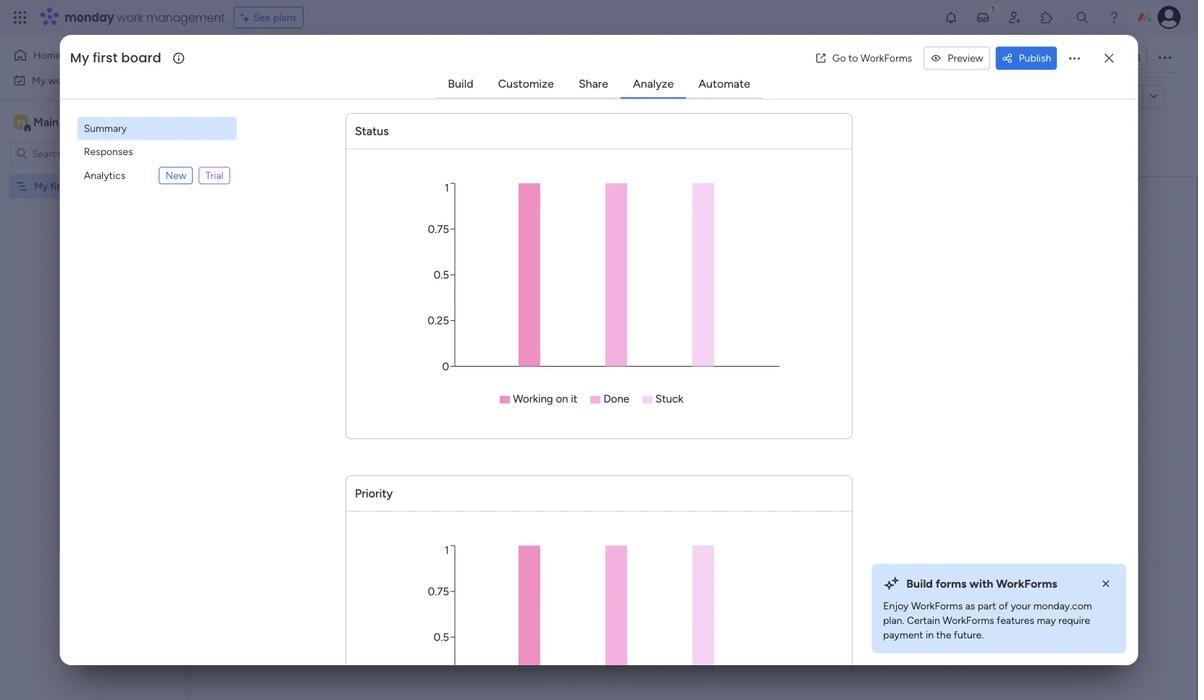 Task type: vqa. For each thing, say whether or not it's contained in the screenshot.
part at the right bottom
yes



Task type: locate. For each thing, give the bounding box(es) containing it.
stuck
[[656, 393, 684, 406]]

certain
[[907, 614, 941, 626]]

your
[[745, 296, 783, 321], [1011, 600, 1032, 612]]

workforms
[[861, 52, 913, 64], [997, 577, 1058, 591], [912, 600, 963, 612], [943, 614, 995, 626]]

customize link
[[487, 71, 566, 97]]

2 region from the top
[[397, 542, 802, 700]]

work
[[117, 9, 143, 25], [48, 74, 70, 86]]

analyze link
[[622, 71, 686, 97]]

my first board
[[70, 49, 161, 67], [34, 180, 97, 192]]

home button
[[9, 43, 156, 67]]

go to workforms
[[833, 52, 913, 64]]

monday
[[65, 9, 114, 25]]

help image
[[1108, 10, 1122, 25]]

1 region from the top
[[397, 180, 802, 414]]

let's
[[561, 296, 596, 321]]

0 horizontal spatial build
[[448, 77, 474, 90]]

2 vertical spatial my
[[34, 180, 48, 192]]

home
[[33, 49, 61, 61]]

invite members image
[[1008, 10, 1023, 25]]

1 vertical spatial first
[[50, 180, 69, 192]]

0 vertical spatial work
[[117, 9, 143, 25]]

build form
[[668, 352, 721, 366]]

my up my work button
[[70, 49, 89, 67]]

0 vertical spatial by
[[339, 90, 352, 104]]

my first board down search in workspace field
[[34, 180, 97, 192]]

1 vertical spatial my
[[32, 74, 46, 86]]

go to workforms button
[[810, 47, 919, 70]]

0 horizontal spatial work
[[48, 74, 70, 86]]

your up features
[[1011, 600, 1032, 612]]

0 horizontal spatial board
[[71, 180, 97, 192]]

form inside "build form" button
[[697, 352, 721, 366]]

my first board inside "list box"
[[34, 180, 97, 192]]

1 horizontal spatial board
[[121, 49, 161, 67]]

My first board field
[[66, 49, 171, 68]]

my
[[70, 49, 89, 67], [32, 74, 46, 86], [34, 180, 48, 192]]

1 horizontal spatial build
[[668, 352, 694, 366]]

share link
[[567, 71, 620, 97]]

build inside button
[[668, 352, 694, 366]]

to
[[849, 52, 859, 64]]

my first board up my work button
[[70, 49, 161, 67]]

form inside edit form button
[[246, 91, 268, 103]]

trial
[[205, 169, 224, 182]]

board down monday work management
[[121, 49, 161, 67]]

1 vertical spatial build
[[668, 352, 694, 366]]

work down home
[[48, 74, 70, 86]]

workforms right to
[[861, 52, 913, 64]]

edit form button
[[220, 85, 274, 108]]

option
[[0, 173, 185, 176]]

build for build forms with workforms
[[907, 577, 933, 591]]

publish
[[1020, 52, 1052, 64]]

as
[[966, 600, 976, 612]]

analytics
[[84, 169, 126, 182]]

first down search in workspace field
[[50, 180, 69, 192]]

it
[[571, 393, 578, 406]]

region
[[397, 180, 802, 414], [397, 542, 802, 700]]

0 horizontal spatial your
[[745, 296, 783, 321]]

edit
[[225, 91, 244, 103]]

workspace image
[[14, 114, 28, 130]]

1 horizontal spatial work
[[117, 9, 143, 25]]

my down search in workspace field
[[34, 180, 48, 192]]

0 vertical spatial my
[[70, 49, 89, 67]]

my down home
[[32, 74, 46, 86]]

1 horizontal spatial your
[[1011, 600, 1032, 612]]

1 horizontal spatial first
[[93, 49, 118, 67]]

powered
[[291, 90, 336, 104]]

features
[[997, 614, 1035, 626]]

summary
[[84, 122, 127, 135]]

build right workforms logo
[[448, 77, 474, 90]]

workforms logo image
[[358, 85, 440, 108]]

my inside button
[[32, 74, 46, 86]]

notifications image
[[944, 10, 959, 25]]

workspace selection element
[[14, 113, 121, 132]]

more actions image
[[1068, 51, 1082, 65]]

1 vertical spatial by
[[645, 296, 666, 321]]

my work button
[[9, 68, 156, 92]]

preview button
[[924, 47, 991, 70]]

form
[[1099, 90, 1120, 103], [246, 91, 268, 103], [788, 296, 829, 321], [697, 352, 721, 366]]

1 vertical spatial board
[[71, 180, 97, 192]]

in
[[926, 629, 934, 641]]

build
[[448, 77, 474, 90], [668, 352, 694, 366], [907, 577, 933, 591]]

first up my work button
[[93, 49, 118, 67]]

main workspace
[[33, 115, 119, 129]]

tab list
[[436, 70, 763, 99]]

menu item
[[77, 163, 237, 188]]

build up stuck
[[668, 352, 694, 366]]

build left forms
[[907, 577, 933, 591]]

1
[[1137, 52, 1142, 64]]

board down search in workspace field
[[71, 180, 97, 192]]

status
[[355, 125, 389, 138]]

tab list containing build
[[436, 70, 763, 99]]

build inside alert
[[907, 577, 933, 591]]

1 vertical spatial work
[[48, 74, 70, 86]]

1 vertical spatial my first board
[[34, 180, 97, 192]]

work inside my work button
[[48, 74, 70, 86]]

region containing working on it
[[397, 180, 802, 414]]

0 vertical spatial region
[[397, 180, 802, 414]]

your right building
[[745, 296, 783, 321]]

0 vertical spatial build
[[448, 77, 474, 90]]

by right 'start'
[[645, 296, 666, 321]]

0 horizontal spatial first
[[50, 180, 69, 192]]

0 vertical spatial board
[[121, 49, 161, 67]]

2 horizontal spatial build
[[907, 577, 933, 591]]

m
[[17, 116, 25, 128]]

building
[[671, 296, 740, 321]]

2 vertical spatial build
[[907, 577, 933, 591]]

form inside copy form link button
[[1099, 90, 1120, 103]]

copy form link button
[[1045, 85, 1144, 108]]

0 vertical spatial my first board
[[70, 49, 161, 67]]

1 vertical spatial region
[[397, 542, 802, 700]]

build for build
[[448, 77, 474, 90]]

plan.
[[884, 614, 905, 626]]

working on it
[[513, 393, 578, 406]]

first
[[93, 49, 118, 67], [50, 180, 69, 192]]

region for priority
[[397, 542, 802, 700]]

invite
[[1103, 52, 1128, 64]]

by right "powered"
[[339, 90, 352, 104]]

1 vertical spatial your
[[1011, 600, 1032, 612]]

automate
[[699, 77, 751, 90]]

build inside 'link'
[[448, 77, 474, 90]]

by
[[339, 90, 352, 104], [645, 296, 666, 321]]

analyze
[[633, 77, 674, 90]]

require
[[1059, 614, 1091, 626]]

board
[[121, 49, 161, 67], [71, 180, 97, 192]]

0 vertical spatial first
[[93, 49, 118, 67]]

work right monday on the left top of page
[[117, 9, 143, 25]]

with
[[970, 577, 994, 591]]



Task type: describe. For each thing, give the bounding box(es) containing it.
share
[[579, 77, 609, 90]]

apps image
[[1040, 10, 1055, 25]]

go
[[833, 52, 846, 64]]

select product image
[[13, 10, 28, 25]]

workspace
[[62, 115, 119, 129]]

monday.com
[[1034, 600, 1093, 612]]

enjoy
[[884, 600, 909, 612]]

your inside enjoy workforms as part of your monday.com plan. certain workforms features may require payment in the future.
[[1011, 600, 1032, 612]]

edit form
[[225, 91, 268, 103]]

my inside "list box"
[[34, 180, 48, 192]]

powered by
[[291, 90, 352, 104]]

link
[[1123, 90, 1138, 103]]

plans
[[273, 11, 297, 24]]

see plans
[[253, 11, 297, 24]]

invite / 1
[[1103, 52, 1142, 64]]

the
[[937, 629, 952, 641]]

menu menu
[[77, 117, 237, 188]]

region for status
[[397, 180, 802, 414]]

let's start by building your form
[[561, 296, 829, 321]]

first inside "list box"
[[50, 180, 69, 192]]

board inside "list box"
[[71, 180, 97, 192]]

on
[[556, 393, 569, 406]]

main
[[33, 115, 59, 129]]

enjoy workforms as part of your monday.com plan. certain workforms features may require payment in the future.
[[884, 600, 1093, 641]]

my first board list box
[[0, 171, 185, 394]]

0 horizontal spatial by
[[339, 90, 352, 104]]

first inside field
[[93, 49, 118, 67]]

1 horizontal spatial by
[[645, 296, 666, 321]]

build for build form
[[668, 352, 694, 366]]

working
[[513, 393, 553, 406]]

customize
[[498, 77, 554, 90]]

form for build form
[[697, 352, 721, 366]]

copy form link
[[1072, 90, 1138, 103]]

monday work management
[[65, 9, 225, 25]]

build link
[[437, 71, 485, 97]]

payment
[[884, 629, 924, 641]]

see
[[253, 11, 271, 24]]

management
[[146, 9, 225, 25]]

future.
[[954, 629, 984, 641]]

build forms with workforms
[[907, 577, 1058, 591]]

forms
[[936, 577, 967, 591]]

workforms up the certain
[[912, 600, 963, 612]]

start
[[601, 296, 640, 321]]

0 vertical spatial your
[[745, 296, 783, 321]]

form for copy form link
[[1099, 90, 1120, 103]]

my work
[[32, 74, 70, 86]]

close image
[[1100, 577, 1114, 591]]

my inside field
[[70, 49, 89, 67]]

of
[[999, 600, 1009, 612]]

inbox image
[[976, 10, 991, 25]]

workforms up future.
[[943, 614, 995, 626]]

preview
[[948, 52, 984, 64]]

work for my
[[48, 74, 70, 86]]

workforms inside button
[[861, 52, 913, 64]]

build form button
[[657, 345, 733, 374]]

work for monday
[[117, 9, 143, 25]]

/
[[1131, 52, 1135, 64]]

search everything image
[[1076, 10, 1090, 25]]

new
[[165, 169, 187, 182]]

john smith image
[[1158, 6, 1181, 29]]

priority
[[355, 487, 393, 501]]

my first board inside field
[[70, 49, 161, 67]]

copy
[[1072, 90, 1096, 103]]

responses
[[84, 146, 133, 158]]

menu item containing analytics
[[77, 163, 237, 188]]

form for edit form
[[246, 91, 268, 103]]

see plans button
[[234, 7, 304, 28]]

workforms up of
[[997, 577, 1058, 591]]

1 image
[[987, 1, 1000, 17]]

Search in workspace field
[[30, 145, 121, 162]]

publish button
[[996, 47, 1058, 70]]

automate link
[[687, 71, 762, 97]]

invite / 1 button
[[1076, 46, 1148, 70]]

done
[[604, 393, 630, 406]]

may
[[1038, 614, 1057, 626]]

part
[[978, 600, 997, 612]]

build forms with workforms alert
[[872, 564, 1127, 654]]

board inside field
[[121, 49, 161, 67]]



